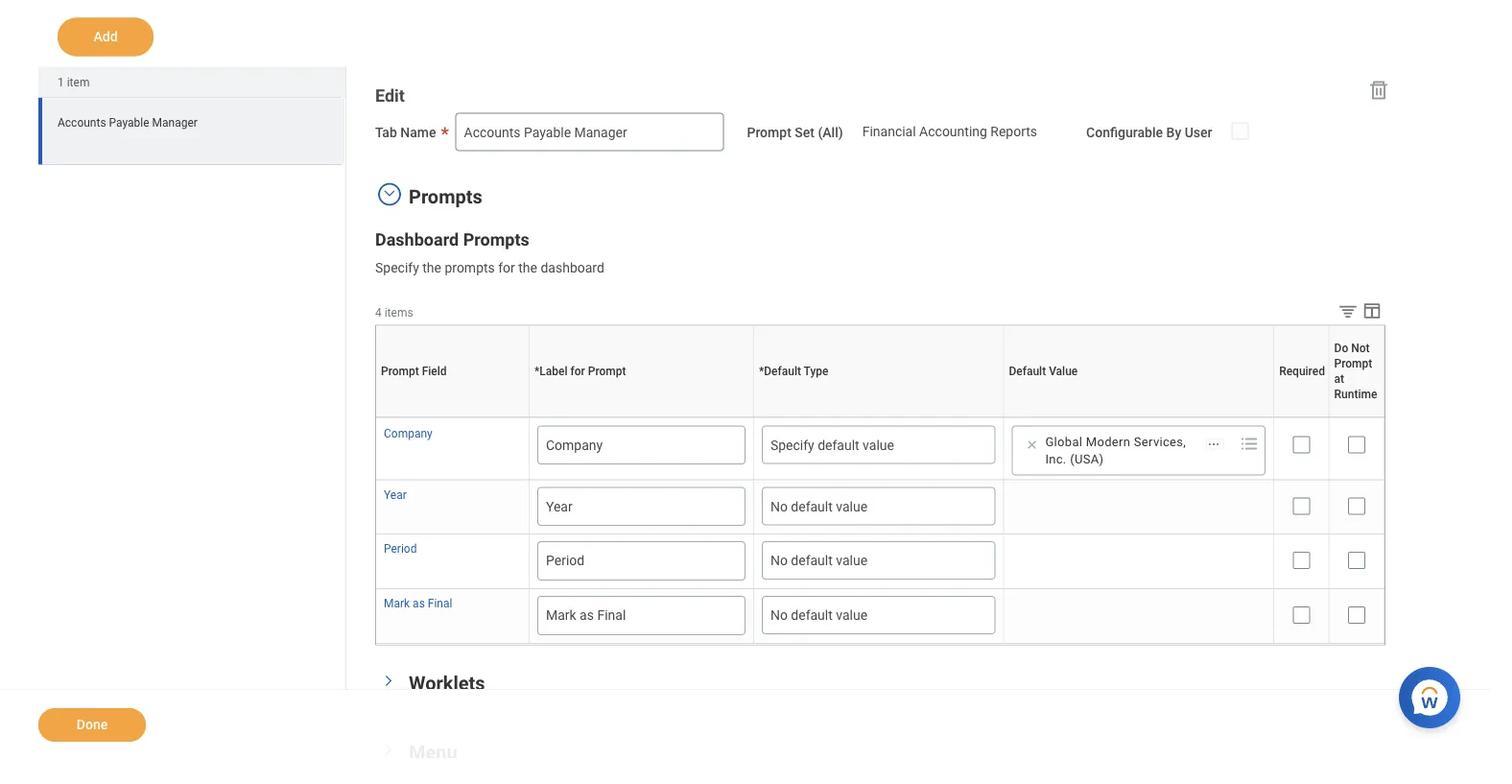 Task type: vqa. For each thing, say whether or not it's contained in the screenshot.
status
no



Task type: describe. For each thing, give the bounding box(es) containing it.
row element containing period
[[376, 534, 1385, 591]]

payable
[[109, 116, 149, 129]]

accounts payable manager
[[58, 116, 198, 129]]

runtime inside row element
[[1335, 388, 1378, 401]]

specify the prompts for the dashboard
[[375, 260, 605, 276]]

for for prompts
[[498, 260, 515, 276]]

row element containing year
[[376, 480, 1385, 536]]

Mark as Final text field
[[546, 607, 737, 625]]

global modern services, inc. (usa) element
[[1046, 433, 1197, 468]]

click to view/edit grid preferences image
[[1362, 300, 1383, 321]]

select to filter grid data image
[[1338, 301, 1359, 321]]

mark for mark as final link
[[384, 597, 410, 611]]

* for label
[[535, 365, 540, 378]]

toolbar inside prompts group
[[1324, 300, 1386, 325]]

year for the "year" text field
[[546, 499, 573, 514]]

item
[[67, 75, 90, 89]]

configurable
[[1087, 124, 1164, 140]]

default value
[[1009, 365, 1078, 378]]

type inside row element
[[804, 365, 829, 378]]

1
[[58, 75, 64, 89]]

do inside do not prompt at runtime
[[1335, 341, 1349, 355]]

period for period link
[[384, 543, 417, 556]]

4
[[375, 306, 382, 319]]

mark as final for mark as final link
[[384, 597, 453, 611]]

company for company text box
[[546, 437, 603, 453]]

1 horizontal spatial label
[[638, 417, 640, 418]]

Year text field
[[546, 498, 737, 516]]

prompt field button
[[449, 417, 456, 418]]

row element containing mark as final
[[376, 589, 1385, 645]]

do not prompt at runtime button
[[1351, 417, 1363, 418]]

Company text field
[[546, 436, 737, 454]]

2 not from the top
[[1353, 417, 1354, 418]]

global
[[1046, 435, 1083, 449]]

for inside row element
[[571, 365, 585, 378]]

global modern services, inc. (usa)
[[1046, 435, 1187, 466]]

field for prompt field
[[422, 365, 447, 378]]

mark for "mark as final" text field
[[546, 608, 577, 624]]

period for period text box
[[546, 553, 585, 569]]

by
[[1167, 124, 1182, 140]]

services,
[[1135, 435, 1187, 449]]

2 the from the left
[[519, 260, 538, 276]]

chevron down image for worklets
[[382, 669, 396, 693]]

Period text field
[[546, 552, 737, 570]]

prompt field label for prompt default type default value required do not prompt at runtime
[[449, 417, 1362, 418]]

inc.
[[1046, 452, 1067, 466]]

required inside row element
[[1280, 365, 1326, 378]]

row element containing company
[[376, 419, 1385, 480]]

accounts
[[58, 116, 106, 129]]

1 horizontal spatial at
[[1358, 417, 1359, 418]]

company link
[[384, 423, 433, 440]]

edit
[[375, 86, 405, 106]]

* label for prompt
[[535, 365, 626, 378]]

prompt set (all)
[[747, 124, 844, 140]]

reports
[[991, 124, 1038, 140]]

manager
[[152, 116, 198, 129]]

1 the from the left
[[423, 260, 442, 276]]

1 vertical spatial required
[[1300, 417, 1304, 418]]

delete image
[[1368, 78, 1391, 101]]

4 items
[[375, 306, 413, 319]]

row element containing do not prompt at runtime
[[376, 326, 1389, 417]]

do not prompt at runtime
[[1335, 341, 1378, 401]]



Task type: locate. For each thing, give the bounding box(es) containing it.
1 vertical spatial label
[[638, 417, 640, 418]]

default value column header
[[1004, 417, 1275, 419]]

worklets
[[409, 672, 485, 695]]

not inside do not prompt at runtime
[[1352, 341, 1371, 355]]

default
[[764, 365, 802, 378], [1009, 365, 1047, 378], [876, 417, 879, 418], [1136, 417, 1140, 418]]

navigation pane region
[[347, 66, 1415, 759]]

final for "mark as final" text field
[[598, 608, 626, 624]]

field
[[422, 365, 447, 378], [453, 417, 455, 418]]

1 horizontal spatial field
[[453, 417, 455, 418]]

* default type
[[759, 365, 829, 378]]

1 horizontal spatial mark
[[546, 608, 577, 624]]

1 vertical spatial value
[[1140, 417, 1142, 418]]

dashboard prompts
[[375, 229, 530, 250]]

region containing 1 item
[[38, 67, 347, 759]]

mark as final link
[[384, 593, 453, 611]]

1 vertical spatial chevron down image
[[382, 669, 396, 693]]

value inside row element
[[1049, 365, 1078, 378]]

prompts button
[[409, 186, 483, 208]]

0 vertical spatial value
[[1049, 365, 1078, 378]]

prompts up specify the prompts for the dashboard
[[463, 229, 530, 250]]

required left do not prompt at runtime button
[[1300, 417, 1304, 418]]

year link
[[384, 484, 407, 501]]

0 horizontal spatial do
[[1335, 341, 1349, 355]]

final inside text field
[[598, 608, 626, 624]]

period
[[384, 543, 417, 556], [546, 553, 585, 569]]

0 vertical spatial for
[[498, 260, 515, 276]]

1 not from the top
[[1352, 341, 1371, 355]]

chevron down image
[[378, 187, 401, 200], [382, 669, 396, 693]]

1 vertical spatial prompts
[[463, 229, 530, 250]]

as inside text field
[[580, 608, 594, 624]]

period up mark as final link
[[384, 543, 417, 556]]

label for prompt button
[[638, 417, 646, 418]]

prompt inside do not prompt at runtime
[[1335, 357, 1373, 370]]

mark as final
[[384, 597, 453, 611], [546, 608, 626, 624]]

prompt field
[[381, 365, 447, 378]]

company
[[384, 427, 433, 440], [546, 437, 603, 453]]

mark
[[384, 597, 410, 611], [546, 608, 577, 624]]

1 vertical spatial at
[[1358, 417, 1359, 418]]

prompts group
[[375, 182, 1389, 645]]

3 row element from the top
[[376, 480, 1385, 536]]

final down period text box
[[598, 608, 626, 624]]

1 horizontal spatial final
[[598, 608, 626, 624]]

1 horizontal spatial mark as final
[[546, 608, 626, 624]]

required
[[1280, 365, 1326, 378], [1300, 417, 1304, 418]]

1 row element from the top
[[376, 326, 1389, 417]]

0 horizontal spatial company
[[384, 427, 433, 440]]

0 horizontal spatial the
[[423, 260, 442, 276]]

at down do not prompt at runtime
[[1358, 417, 1359, 418]]

0 horizontal spatial value
[[1049, 365, 1078, 378]]

*
[[535, 365, 540, 378], [759, 365, 764, 378]]

as
[[413, 597, 425, 611], [580, 608, 594, 624]]

user
[[1185, 124, 1213, 140]]

company up year link
[[384, 427, 433, 440]]

mark as final down period text box
[[546, 608, 626, 624]]

not down select to filter grid data image
[[1352, 341, 1371, 355]]

mark as final down period link
[[384, 597, 453, 611]]

related actions image
[[1208, 438, 1221, 451]]

0 vertical spatial prompts
[[409, 186, 483, 208]]

toolbar
[[1324, 300, 1386, 325]]

2 row element from the top
[[376, 419, 1385, 480]]

1 horizontal spatial value
[[1140, 417, 1142, 418]]

type
[[804, 365, 829, 378], [879, 417, 881, 418]]

global modern services, inc. (usa), press delete to clear value. option
[[1019, 433, 1231, 468]]

modern
[[1087, 435, 1131, 449]]

for for label
[[640, 417, 641, 418]]

2 horizontal spatial for
[[640, 417, 641, 418]]

done
[[77, 717, 108, 733]]

do
[[1335, 341, 1349, 355], [1351, 417, 1352, 418]]

1 horizontal spatial type
[[879, 417, 881, 418]]

required up required button
[[1280, 365, 1326, 378]]

final for mark as final link
[[428, 597, 453, 611]]

default type button
[[876, 417, 882, 418]]

set
[[795, 124, 815, 140]]

the left dashboard
[[519, 260, 538, 276]]

at inside do not prompt at runtime
[[1335, 372, 1345, 386]]

field inside row element
[[422, 365, 447, 378]]

label inside row element
[[540, 365, 568, 378]]

1 horizontal spatial as
[[580, 608, 594, 624]]

prompts image
[[1239, 432, 1262, 455]]

1 horizontal spatial do
[[1351, 417, 1352, 418]]

prompts
[[445, 260, 495, 276]]

0 vertical spatial field
[[422, 365, 447, 378]]

(all)
[[818, 124, 844, 140]]

not
[[1352, 341, 1371, 355], [1353, 417, 1354, 418]]

0 vertical spatial not
[[1352, 341, 1371, 355]]

0 horizontal spatial period
[[384, 543, 417, 556]]

1 item
[[58, 75, 90, 89]]

the
[[423, 260, 442, 276], [519, 260, 538, 276]]

0 horizontal spatial as
[[413, 597, 425, 611]]

year
[[384, 488, 407, 501], [546, 499, 573, 514]]

final up worklets
[[428, 597, 453, 611]]

field for prompt field label for prompt default type default value required do not prompt at runtime
[[453, 417, 455, 418]]

0 vertical spatial required
[[1280, 365, 1326, 378]]

x small image
[[1023, 435, 1042, 454]]

5 row element from the top
[[376, 589, 1385, 645]]

prompt
[[747, 124, 792, 140], [1335, 357, 1373, 370], [381, 365, 419, 378], [588, 365, 626, 378], [449, 417, 453, 418], [642, 417, 645, 418], [1354, 417, 1358, 418]]

0 vertical spatial chevron down image
[[378, 187, 401, 200]]

do down select to filter grid data image
[[1335, 341, 1349, 355]]

chevron down image for prompts
[[378, 187, 401, 200]]

1 vertical spatial runtime
[[1359, 417, 1362, 418]]

period inside text box
[[546, 553, 585, 569]]

1 horizontal spatial year
[[546, 499, 573, 514]]

configurable by user
[[1087, 124, 1213, 140]]

as for "mark as final" text field
[[580, 608, 594, 624]]

0 horizontal spatial at
[[1335, 372, 1345, 386]]

0 horizontal spatial for
[[498, 260, 515, 276]]

year inside text field
[[546, 499, 573, 514]]

specify
[[375, 260, 419, 276]]

for
[[498, 260, 515, 276], [571, 365, 585, 378], [640, 417, 641, 418]]

2 vertical spatial for
[[640, 417, 641, 418]]

prompts
[[409, 186, 483, 208], [463, 229, 530, 250]]

chevron down image left worklets "button"
[[382, 669, 396, 693]]

0 vertical spatial type
[[804, 365, 829, 378]]

0 horizontal spatial field
[[422, 365, 447, 378]]

items
[[385, 306, 413, 319]]

0 vertical spatial at
[[1335, 372, 1345, 386]]

company inside text box
[[546, 437, 603, 453]]

name
[[401, 124, 436, 140]]

4 row element from the top
[[376, 534, 1385, 591]]

2 * from the left
[[759, 365, 764, 378]]

label
[[540, 365, 568, 378], [638, 417, 640, 418]]

1 horizontal spatial company
[[546, 437, 603, 453]]

1 vertical spatial do
[[1351, 417, 1352, 418]]

runtime down do not prompt at runtime
[[1359, 417, 1362, 418]]

0 horizontal spatial type
[[804, 365, 829, 378]]

0 horizontal spatial final
[[428, 597, 453, 611]]

0 vertical spatial runtime
[[1335, 388, 1378, 401]]

financial
[[863, 124, 916, 140]]

mark as final for "mark as final" text field
[[546, 608, 626, 624]]

1 horizontal spatial the
[[519, 260, 538, 276]]

0 horizontal spatial mark as final
[[384, 597, 453, 611]]

financial accounting reports
[[863, 124, 1038, 140]]

at
[[1335, 372, 1345, 386], [1358, 417, 1359, 418]]

0 horizontal spatial mark
[[384, 597, 410, 611]]

1 vertical spatial for
[[571, 365, 585, 378]]

tab name
[[375, 124, 436, 140]]

region
[[38, 67, 347, 759]]

runtime up do not prompt at runtime button
[[1335, 388, 1378, 401]]

dashboard
[[541, 260, 605, 276]]

add
[[94, 29, 118, 45]]

1 vertical spatial type
[[879, 417, 881, 418]]

accounting
[[920, 124, 988, 140]]

at down select to filter grid data image
[[1335, 372, 1345, 386]]

0 vertical spatial label
[[540, 365, 568, 378]]

dashboard
[[375, 229, 459, 250]]

0 vertical spatial do
[[1335, 341, 1349, 355]]

0 horizontal spatial *
[[535, 365, 540, 378]]

* for default
[[759, 365, 764, 378]]

year for year link
[[384, 488, 407, 501]]

1 horizontal spatial *
[[759, 365, 764, 378]]

Tab Name text field
[[456, 113, 724, 151]]

1 vertical spatial field
[[453, 417, 455, 418]]

1 * from the left
[[535, 365, 540, 378]]

0 horizontal spatial label
[[540, 365, 568, 378]]

done button
[[38, 709, 146, 742]]

add button
[[58, 18, 154, 56]]

mark inside text field
[[546, 608, 577, 624]]

as down period link
[[413, 597, 425, 611]]

prompts up dashboard prompts at the top left of the page
[[409, 186, 483, 208]]

runtime
[[1335, 388, 1378, 401], [1359, 417, 1362, 418]]

1 vertical spatial not
[[1353, 417, 1354, 418]]

row element
[[376, 326, 1389, 417], [376, 419, 1385, 480], [376, 480, 1385, 536], [376, 534, 1385, 591], [376, 589, 1385, 645]]

company for company link on the left bottom of the page
[[384, 427, 433, 440]]

company down * label for prompt
[[546, 437, 603, 453]]

as for mark as final link
[[413, 597, 425, 611]]

1 horizontal spatial period
[[546, 553, 585, 569]]

chevron down image up dashboard
[[378, 187, 401, 200]]

value up the services, on the right bottom
[[1140, 417, 1142, 418]]

not down do not prompt at runtime
[[1353, 417, 1354, 418]]

do down do not prompt at runtime
[[1351, 417, 1352, 418]]

1 horizontal spatial for
[[571, 365, 585, 378]]

worklets button
[[409, 672, 485, 695]]

value
[[1049, 365, 1078, 378], [1140, 417, 1142, 418]]

period link
[[384, 539, 417, 556]]

required button
[[1300, 417, 1305, 418]]

period down the "year" text field
[[546, 553, 585, 569]]

0 horizontal spatial year
[[384, 488, 407, 501]]

(usa)
[[1071, 452, 1104, 466]]

tab
[[375, 124, 397, 140]]

as down period text box
[[580, 608, 594, 624]]

the down dashboard
[[423, 260, 442, 276]]

value up global on the bottom of the page
[[1049, 365, 1078, 378]]

mark as final inside text field
[[546, 608, 626, 624]]

final
[[428, 597, 453, 611], [598, 608, 626, 624]]



